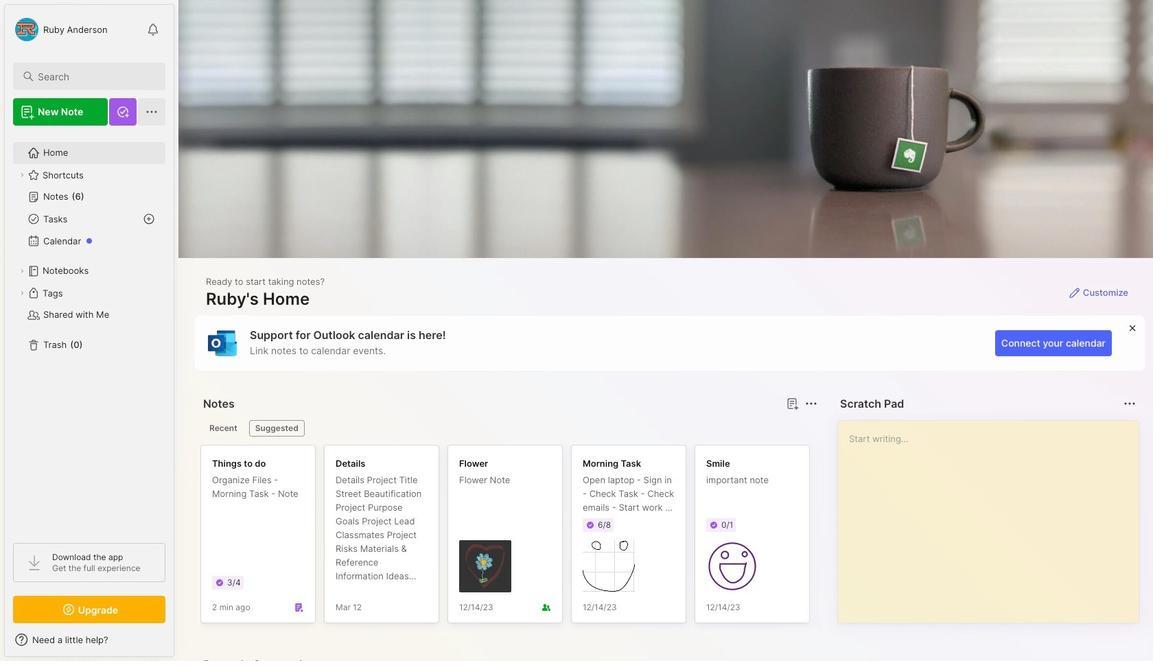 Task type: describe. For each thing, give the bounding box(es) containing it.
1 thumbnail image from the left
[[459, 540, 512, 593]]

2 more actions field from the top
[[1121, 655, 1140, 661]]

1 tab from the left
[[203, 420, 244, 437]]

Account field
[[13, 16, 108, 43]]

1 more actions field from the top
[[1121, 394, 1140, 413]]

more actions image for first more actions field from the bottom
[[1122, 656, 1139, 661]]

3 thumbnail image from the left
[[707, 540, 759, 593]]

2 thumbnail image from the left
[[583, 540, 635, 593]]



Task type: vqa. For each thing, say whether or not it's contained in the screenshot.
TEAMS on the right of page
no



Task type: locate. For each thing, give the bounding box(es) containing it.
more actions image for 1st more actions field
[[1122, 396, 1139, 412]]

main element
[[0, 0, 179, 661]]

click to collapse image
[[173, 636, 184, 652]]

1 horizontal spatial thumbnail image
[[583, 540, 635, 593]]

Search text field
[[38, 70, 153, 83]]

2 horizontal spatial thumbnail image
[[707, 540, 759, 593]]

0 vertical spatial more actions image
[[1122, 396, 1139, 412]]

More actions field
[[1121, 394, 1140, 413], [1121, 655, 1140, 661]]

thumbnail image
[[459, 540, 512, 593], [583, 540, 635, 593], [707, 540, 759, 593]]

2 more actions image from the top
[[1122, 656, 1139, 661]]

1 more actions image from the top
[[1122, 396, 1139, 412]]

row group
[[201, 445, 1066, 632]]

0 horizontal spatial tab
[[203, 420, 244, 437]]

2 tab from the left
[[249, 420, 305, 437]]

tree
[[5, 134, 174, 531]]

tree inside main element
[[5, 134, 174, 531]]

none search field inside main element
[[38, 68, 153, 84]]

None search field
[[38, 68, 153, 84]]

expand notebooks image
[[18, 267, 26, 275]]

tab
[[203, 420, 244, 437], [249, 420, 305, 437]]

more actions image
[[1122, 396, 1139, 412], [1122, 656, 1139, 661]]

WHAT'S NEW field
[[5, 629, 174, 651]]

0 vertical spatial more actions field
[[1121, 394, 1140, 413]]

0 horizontal spatial thumbnail image
[[459, 540, 512, 593]]

1 horizontal spatial tab
[[249, 420, 305, 437]]

expand tags image
[[18, 289, 26, 297]]

Start writing… text field
[[849, 421, 1139, 612]]

1 vertical spatial more actions image
[[1122, 656, 1139, 661]]

1 vertical spatial more actions field
[[1121, 655, 1140, 661]]

tab list
[[203, 420, 816, 437]]



